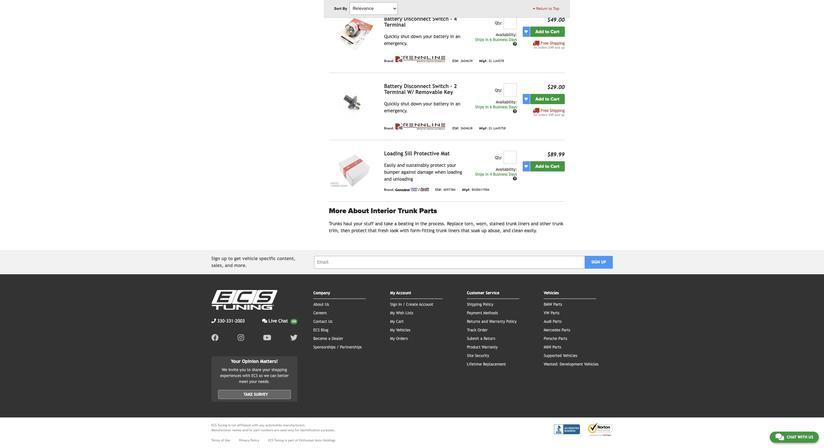 Task type: locate. For each thing, give the bounding box(es) containing it.
rennline - corporate logo image up battery disconnect switch - 2 terminal w/ removable key in the top of the page
[[396, 56, 446, 62]]

my for my orders
[[390, 337, 395, 342]]

genuine volkswagen audi - corporate logo image
[[396, 188, 429, 191]]

is inside ecs tuning is not affiliated with any automobile manufacturers. manufacturer names and/or part numbers are used only for identification purposes.
[[228, 424, 230, 428]]

2 availability: from the top
[[496, 100, 517, 105]]

protect inside easily and sustainably protect your bumper against damage when loading and unloading
[[431, 163, 446, 168]]

0 vertical spatial $49
[[549, 46, 554, 49]]

0 vertical spatial /
[[403, 303, 405, 307]]

parts up the
[[419, 207, 437, 215]]

1 vertical spatial ships
[[475, 105, 484, 110]]

emergency. down w/
[[384, 108, 408, 113]]

add to cart button for $49.00
[[530, 27, 565, 37]]

shut down w/
[[401, 101, 410, 107]]

account right create
[[419, 303, 433, 307]]

1 add to wish list image from the top
[[525, 30, 528, 33]]

tuning inside ecs tuning is not affiliated with any automobile manufacturers. manufacturer names and/or part numbers are used only for identification purposes.
[[218, 424, 227, 428]]

2 battery from the top
[[384, 83, 403, 89]]

1 el- from the top
[[489, 59, 494, 63]]

sort by
[[334, 6, 347, 11]]

comments image inside chat with us link
[[776, 434, 785, 442]]

your right the haul
[[354, 222, 363, 227]]

in up the mfg#: el-la45758
[[486, 105, 489, 110]]

0 vertical spatial availability:
[[496, 32, 517, 37]]

- inside battery disconnect switch - 2 terminal w/ removable key
[[451, 83, 452, 89]]

2 switch from the top
[[433, 83, 449, 89]]

only
[[288, 429, 294, 433]]

free for $29.00
[[541, 109, 549, 113]]

0 vertical spatial ships in 6 business days
[[475, 37, 517, 42]]

2 6 from the top
[[490, 105, 492, 110]]

1 orders from the top
[[539, 46, 548, 49]]

phone image
[[211, 319, 216, 324]]

used
[[280, 429, 287, 433]]

more
[[329, 207, 346, 215]]

is for not
[[228, 424, 230, 428]]

and right 'sales,' at the left of page
[[225, 263, 233, 269]]

0 horizontal spatial is
[[228, 424, 230, 428]]

comments image
[[262, 319, 267, 324], [776, 434, 785, 442]]

my vehicles
[[390, 328, 411, 333]]

policy inside 'link'
[[251, 439, 259, 443]]

5 my from the top
[[390, 337, 395, 342]]

an up es#: 3604639 at the right top
[[456, 34, 461, 39]]

shipping
[[550, 41, 565, 46], [550, 109, 565, 113], [467, 303, 482, 307]]

comments image inside live chat link
[[262, 319, 267, 324]]

about up careers link
[[313, 303, 324, 307]]

es#: left 3604638 on the top of page
[[453, 127, 459, 130]]

cart down "$89.99"
[[551, 164, 560, 169]]

1 vertical spatial 4
[[490, 172, 492, 177]]

1 availability: from the top
[[496, 32, 517, 37]]

switch for 4
[[433, 16, 449, 22]]

parts for porsche parts
[[559, 337, 568, 342]]

share
[[252, 368, 262, 373]]

-
[[451, 16, 452, 22], [451, 83, 452, 89]]

add to cart button
[[530, 27, 565, 37], [530, 94, 565, 104], [530, 162, 565, 172]]

in down key
[[450, 101, 454, 107]]

become a dealer
[[313, 337, 343, 342]]

0 vertical spatial battery
[[434, 34, 449, 39]]

2 horizontal spatial a
[[481, 337, 483, 342]]

el- for battery disconnect switch - 4 terminal
[[489, 59, 494, 63]]

0 vertical spatial part
[[254, 429, 260, 433]]

2 quickly shut down your battery in an emergency. from the top
[[384, 101, 461, 113]]

free shipping on orders $49 and up down $49.00 in the right of the page
[[534, 41, 565, 49]]

submit a return link
[[467, 337, 496, 342]]

qty: for 4
[[495, 21, 503, 25]]

1 ships in 6 business days from the top
[[475, 37, 517, 42]]

my left orders
[[390, 337, 395, 342]]

disconnect
[[404, 16, 431, 22], [404, 83, 431, 89]]

1 free from the top
[[541, 41, 549, 46]]

stained
[[490, 222, 505, 227]]

1 qty: from the top
[[495, 21, 503, 25]]

disconnect for battery disconnect switch - 4 terminal
[[404, 16, 431, 22]]

2 orders from the top
[[539, 113, 548, 117]]

porsche parts link
[[544, 337, 568, 342]]

1 horizontal spatial is
[[285, 439, 287, 443]]

2 $49 from the top
[[549, 113, 554, 117]]

enthusiast auto holdings link
[[299, 439, 335, 444]]

account up 'in'
[[396, 291, 411, 296]]

availability: up question circle image on the right of the page
[[496, 32, 517, 37]]

add to cart button for $29.00
[[530, 94, 565, 104]]

bmw
[[544, 303, 552, 307]]

0 vertical spatial policy
[[483, 303, 494, 307]]

0 horizontal spatial of
[[221, 439, 224, 443]]

2 vertical spatial add to cart
[[536, 164, 560, 169]]

3 my from the top
[[390, 320, 395, 325]]

terminal inside battery disconnect switch - 2 terminal w/ removable key
[[384, 89, 406, 95]]

liners up clean
[[518, 222, 530, 227]]

ecs inside ecs tuning is not affiliated with any automobile manufacturers. manufacturer names and/or part numbers are used only for identification purposes.
[[211, 424, 217, 428]]

a left dealer
[[329, 337, 331, 342]]

your inside trunks haul your stuff and take a beating in the process. replace torn, worn, stained trunk liners and other trunk trim, then protect that fresh look with form-fitting trunk liners that soak up abuse, and clean easily.
[[354, 222, 363, 227]]

/ right 'in'
[[403, 303, 405, 307]]

your right meet
[[249, 380, 257, 385]]

0 vertical spatial question circle image
[[513, 110, 517, 114]]

in
[[399, 303, 402, 307]]

mfg#: left la4578
[[479, 59, 488, 63]]

ships in 6 business days up la45758
[[475, 105, 517, 110]]

wanted:
[[544, 363, 559, 367]]

1 horizontal spatial sign
[[390, 303, 397, 307]]

1 horizontal spatial that
[[461, 228, 470, 234]]

thumbnail image image
[[329, 151, 379, 188]]

ships for 2
[[475, 105, 484, 110]]

2 - from the top
[[451, 83, 452, 89]]

2 free shipping on orders $49 and up from the top
[[534, 109, 565, 117]]

$49 for $49.00
[[549, 46, 554, 49]]

1 quickly shut down your battery in an emergency. from the top
[[384, 34, 461, 46]]

2 horizontal spatial sign
[[592, 260, 600, 265]]

1 vertical spatial add to cart button
[[530, 94, 565, 104]]

free down $29.00
[[541, 109, 549, 113]]

0 horizontal spatial policy
[[251, 439, 259, 443]]

payment methods
[[467, 311, 498, 316]]

sign inside button
[[592, 260, 600, 265]]

1 vertical spatial us
[[328, 320, 333, 325]]

3 add to cart button from the top
[[530, 162, 565, 172]]

2 ships from the top
[[475, 105, 484, 110]]

0 vertical spatial shipping
[[550, 41, 565, 46]]

0 horizontal spatial account
[[396, 291, 411, 296]]

clean
[[512, 228, 523, 234]]

can
[[270, 374, 277, 379]]

vehicles up orders
[[396, 328, 411, 333]]

comments image for live
[[262, 319, 267, 324]]

battery for battery disconnect switch - 2 terminal w/ removable key
[[434, 101, 449, 107]]

ships in 6 business days up question circle image on the right of the page
[[475, 37, 517, 42]]

parts right vw
[[551, 311, 560, 316]]

1 vertical spatial protect
[[352, 228, 367, 234]]

0 vertical spatial ships
[[475, 37, 484, 42]]

0 vertical spatial on
[[534, 46, 538, 49]]

1 free shipping on orders $49 and up from the top
[[534, 41, 565, 49]]

1 vertical spatial chat
[[787, 436, 797, 440]]

brand: for loading sill protective mat
[[384, 188, 394, 192]]

ecs
[[313, 328, 320, 333], [252, 374, 258, 379], [211, 424, 217, 428], [268, 439, 274, 443]]

question circle image
[[513, 42, 517, 46]]

6 up mfg#: el-la4578
[[490, 37, 492, 42]]

mfg#: left 8x0061190a
[[462, 188, 471, 192]]

manufacturer
[[211, 429, 231, 433]]

3 add from the top
[[536, 164, 544, 169]]

1 vertical spatial question circle image
[[513, 177, 517, 181]]

ships up the mfg#: el-la45758
[[475, 105, 484, 110]]

in inside trunks haul your stuff and take a beating in the process. replace torn, worn, stained trunk liners and other trunk trim, then protect that fresh look with form-fitting trunk liners that soak up abuse, and clean easily.
[[415, 222, 419, 227]]

protect up when
[[431, 163, 446, 168]]

None number field
[[504, 16, 517, 29], [504, 84, 517, 97], [504, 151, 517, 164], [504, 16, 517, 29], [504, 84, 517, 97], [504, 151, 517, 164]]

a right 'submit' on the right of page
[[481, 337, 483, 342]]

0 vertical spatial free shipping on orders $49 and up
[[534, 41, 565, 49]]

el- right 3604639
[[489, 59, 494, 63]]

battery inside battery disconnect switch - 4 terminal
[[384, 16, 403, 22]]

qty:
[[495, 21, 503, 25], [495, 88, 503, 93], [495, 156, 503, 160]]

0 vertical spatial shut
[[401, 34, 410, 39]]

battery inside battery disconnect switch - 2 terminal w/ removable key
[[384, 83, 403, 89]]

mfg#: left la45758
[[479, 127, 488, 130]]

that down stuff
[[368, 228, 377, 234]]

2 qty: from the top
[[495, 88, 503, 93]]

1 disconnect from the top
[[404, 16, 431, 22]]

1 question circle image from the top
[[513, 110, 517, 114]]

specific
[[259, 256, 276, 262]]

disconnect inside battery disconnect switch - 4 terminal
[[404, 16, 431, 22]]

3 days from the top
[[509, 172, 517, 177]]

days
[[509, 37, 517, 42], [509, 105, 517, 110], [509, 172, 517, 177]]

1 vertical spatial on
[[534, 113, 538, 117]]

my down my cart
[[390, 328, 395, 333]]

availability:
[[496, 32, 517, 37], [496, 100, 517, 105], [496, 167, 517, 172]]

2 question circle image from the top
[[513, 177, 517, 181]]

warranty up the security
[[482, 346, 498, 350]]

to down "$89.99"
[[545, 164, 550, 169]]

1 switch from the top
[[433, 16, 449, 22]]

qty: for 2
[[495, 88, 503, 93]]

add to cart button down $29.00
[[530, 94, 565, 104]]

1 vertical spatial shut
[[401, 101, 410, 107]]

question circle image for $29.00
[[513, 110, 517, 114]]

2 vertical spatial es#:
[[436, 188, 442, 192]]

quickly shut down your battery in an emergency. down battery disconnect switch - 4 terminal
[[384, 34, 461, 46]]

trunk down process.
[[436, 228, 447, 234]]

us for contact us
[[328, 320, 333, 325]]

and down $29.00
[[555, 113, 560, 117]]

to inside we invite you to share your shopping experiences with ecs so we can better meet your needs.
[[247, 368, 251, 373]]

in
[[450, 34, 454, 39], [486, 37, 489, 42], [450, 101, 454, 107], [486, 105, 489, 110], [486, 172, 489, 177], [415, 222, 419, 227]]

parts down porsche parts
[[553, 346, 562, 350]]

to left the top on the top right of page
[[549, 6, 552, 11]]

6 for battery disconnect switch - 2 terminal w/ removable key
[[490, 105, 492, 110]]

2 emergency. from the top
[[384, 108, 408, 113]]

2 vertical spatial ships
[[475, 172, 484, 177]]

1 horizontal spatial account
[[419, 303, 433, 307]]

quickly for battery disconnect switch - 2 terminal w/ removable key
[[384, 101, 400, 107]]

1 vertical spatial 6
[[490, 105, 492, 110]]

2 shut from the top
[[401, 101, 410, 107]]

take survey link
[[218, 391, 291, 400]]

battery disconnect switch - 2 terminal w/ removable key link
[[384, 83, 457, 95]]

easily
[[384, 163, 396, 168]]

switch for 2
[[433, 83, 449, 89]]

question circle image
[[513, 110, 517, 114], [513, 177, 517, 181]]

emergency. for battery disconnect switch - 4 terminal
[[384, 41, 408, 46]]

battery
[[384, 16, 403, 22], [384, 83, 403, 89]]

0 vertical spatial disconnect
[[404, 16, 431, 22]]

6
[[490, 37, 492, 42], [490, 105, 492, 110]]

parts for vw parts
[[551, 311, 560, 316]]

ecs blog link
[[313, 328, 329, 333]]

0 vertical spatial return
[[537, 6, 548, 11]]

es#: left 3604639
[[453, 59, 459, 63]]

add to cart down $49.00 in the right of the page
[[536, 29, 560, 34]]

2 rennline - corporate logo image from the top
[[396, 123, 446, 130]]

2 add to wish list image from the top
[[525, 165, 528, 168]]

1 days from the top
[[509, 37, 517, 42]]

ecs inside we invite you to share your shopping experiences with ecs so we can better meet your needs.
[[252, 374, 258, 379]]

protect inside trunks haul your stuff and take a beating in the process. replace torn, worn, stained trunk liners and other trunk trim, then protect that fresh look with form-fitting trunk liners that soak up abuse, and clean easily.
[[352, 228, 367, 234]]

1 vertical spatial is
[[285, 439, 287, 443]]

1 horizontal spatial 4
[[490, 172, 492, 177]]

2 down from the top
[[411, 101, 422, 107]]

comments image left chat with us
[[776, 434, 785, 442]]

0 vertical spatial rennline - corporate logo image
[[396, 56, 446, 62]]

business for 4
[[493, 37, 508, 42]]

/
[[403, 303, 405, 307], [337, 346, 339, 350]]

4697384
[[444, 188, 456, 192]]

terms of use
[[211, 439, 230, 443]]

a up look at the left of the page
[[395, 222, 397, 227]]

terms
[[211, 439, 220, 443]]

ecs left so
[[252, 374, 258, 379]]

matters!
[[260, 359, 278, 365]]

1 vertical spatial free
[[541, 109, 549, 113]]

rennline - corporate logo image up loading sill protective mat link
[[396, 123, 446, 130]]

protect down stuff
[[352, 228, 367, 234]]

dealer
[[332, 337, 343, 342]]

0 vertical spatial is
[[228, 424, 230, 428]]

1 shut from the top
[[401, 34, 410, 39]]

1 vertical spatial warranty
[[482, 346, 498, 350]]

add to cart for $29.00
[[536, 96, 560, 102]]

1 vertical spatial es#:
[[453, 127, 459, 130]]

1 quickly from the top
[[384, 34, 400, 39]]

1 $49 from the top
[[549, 46, 554, 49]]

ecs for ecs tuning is not affiliated with any automobile manufacturers. manufacturer names and/or part numbers are used only for identification purposes.
[[211, 424, 217, 428]]

to right you
[[247, 368, 251, 373]]

lists
[[406, 311, 414, 316]]

a inside trunks haul your stuff and take a beating in the process. replace torn, worn, stained trunk liners and other trunk trim, then protect that fresh look with form-fitting trunk liners that soak up abuse, and clean easily.
[[395, 222, 397, 227]]

shut for battery disconnect switch - 4 terminal
[[401, 34, 410, 39]]

a for company
[[329, 337, 331, 342]]

0 horizontal spatial chat
[[279, 319, 288, 324]]

development
[[560, 363, 583, 367]]

1 vertical spatial availability:
[[496, 100, 517, 105]]

business
[[493, 37, 508, 42], [493, 105, 508, 110], [493, 172, 508, 177]]

service
[[486, 291, 500, 296]]

2 add from the top
[[536, 96, 544, 102]]

shipping up payment
[[467, 303, 482, 307]]

2 that from the left
[[461, 228, 470, 234]]

caret up image
[[533, 7, 536, 11]]

in left the
[[415, 222, 419, 227]]

shipping down $29.00
[[550, 109, 565, 113]]

vehicles up bmw parts
[[544, 291, 559, 296]]

1 - from the top
[[451, 16, 452, 22]]

terminal inside battery disconnect switch - 4 terminal
[[384, 22, 406, 28]]

2 an from the top
[[456, 101, 461, 107]]

2 of from the left
[[295, 439, 298, 443]]

3 ships from the top
[[475, 172, 484, 177]]

1 an from the top
[[456, 34, 461, 39]]

part down only
[[288, 439, 294, 443]]

with inside trunks haul your stuff and take a beating in the process. replace torn, worn, stained trunk liners and other trunk trim, then protect that fresh look with form-fitting trunk liners that soak up abuse, and clean easily.
[[400, 228, 409, 234]]

sort
[[334, 6, 342, 11]]

privacy policy link
[[239, 439, 259, 444]]

survey
[[254, 393, 268, 398]]

1 ships from the top
[[475, 37, 484, 42]]

$49.00
[[548, 17, 565, 23]]

es#3604638 - el-la45758 - battery disconnect switch - 2 terminal w/ removable key - quickly shut down your battery in an emergency. - rennline - audi bmw volkswagen mercedes benz mini porsche image
[[329, 84, 379, 121]]

unloading
[[393, 177, 413, 182]]

0 horizontal spatial part
[[254, 429, 260, 433]]

0 vertical spatial quickly
[[384, 34, 400, 39]]

1 vertical spatial about
[[313, 303, 324, 307]]

1 battery from the top
[[384, 16, 403, 22]]

parts down mercedes parts link
[[559, 337, 568, 342]]

an for battery disconnect switch - 2 terminal w/ removable key
[[456, 101, 461, 107]]

quickly shut down your battery in an emergency. down removable
[[384, 101, 461, 113]]

1 down from the top
[[411, 34, 422, 39]]

3 brand: from the top
[[384, 188, 394, 192]]

down down w/
[[411, 101, 422, 107]]

against
[[401, 170, 416, 175]]

holdings
[[323, 439, 335, 443]]

to left the get
[[228, 256, 233, 262]]

1 vertical spatial -
[[451, 83, 452, 89]]

1 horizontal spatial protect
[[431, 163, 446, 168]]

2 battery from the top
[[434, 101, 449, 107]]

1 vertical spatial down
[[411, 101, 422, 107]]

switch inside battery disconnect switch - 2 terminal w/ removable key
[[433, 83, 449, 89]]

es#: for 4
[[453, 59, 459, 63]]

1 6 from the top
[[490, 37, 492, 42]]

0 vertical spatial tuning
[[218, 424, 227, 428]]

ecs up manufacturer
[[211, 424, 217, 428]]

331-
[[226, 319, 235, 324]]

we
[[222, 368, 227, 373]]

3 add to cart from the top
[[536, 164, 560, 169]]

2 on from the top
[[534, 113, 538, 117]]

1 vertical spatial free shipping on orders $49 and up
[[534, 109, 565, 117]]

return right caret up icon
[[537, 6, 548, 11]]

and inside sign up to get vehicle specific content, sales, and more.
[[225, 263, 233, 269]]

your up loading on the top
[[447, 163, 456, 168]]

1 vertical spatial quickly shut down your battery in an emergency.
[[384, 101, 461, 113]]

1 vertical spatial $49
[[549, 113, 554, 117]]

brand: for battery disconnect switch - 2 terminal w/ removable key
[[384, 127, 394, 130]]

2 ships in 6 business days from the top
[[475, 105, 517, 110]]

2 terminal from the top
[[384, 89, 406, 95]]

$49 down $49.00 in the right of the page
[[549, 46, 554, 49]]

0 horizontal spatial a
[[329, 337, 331, 342]]

free for $49.00
[[541, 41, 549, 46]]

add to cart button down "$89.99"
[[530, 162, 565, 172]]

1 my from the top
[[390, 291, 395, 296]]

2 brand: from the top
[[384, 127, 394, 130]]

0 vertical spatial battery
[[384, 16, 403, 22]]

return to top link
[[533, 6, 560, 12]]

2 add to cart button from the top
[[530, 94, 565, 104]]

add to cart button down $49.00 in the right of the page
[[530, 27, 565, 37]]

quickly down battery disconnect switch - 2 terminal w/ removable key in the top of the page
[[384, 101, 400, 107]]

vehicles right development
[[584, 363, 599, 367]]

battery disconnect switch - 4 terminal
[[384, 16, 457, 28]]

2 business from the top
[[493, 105, 508, 110]]

ships up 8x0061190a
[[475, 172, 484, 177]]

1 business from the top
[[493, 37, 508, 42]]

about us link
[[313, 303, 329, 307]]

2 vertical spatial policy
[[251, 439, 259, 443]]

my for my vehicles
[[390, 328, 395, 333]]

business for 2
[[493, 105, 508, 110]]

2 disconnect from the top
[[404, 83, 431, 89]]

la45758
[[494, 127, 506, 130]]

vw parts
[[544, 311, 560, 316]]

add for $49.00
[[536, 29, 544, 34]]

330-331-2003 link
[[211, 318, 245, 325]]

product warranty
[[467, 346, 498, 350]]

2 vertical spatial availability:
[[496, 167, 517, 172]]

1 horizontal spatial policy
[[483, 303, 494, 307]]

el- for battery disconnect switch - 2 terminal w/ removable key
[[489, 127, 494, 130]]

contact us
[[313, 320, 333, 325]]

cart for $29.00
[[551, 96, 560, 102]]

emergency. down battery disconnect switch - 4 terminal
[[384, 41, 408, 46]]

1 vertical spatial quickly
[[384, 101, 400, 107]]

2 vertical spatial add
[[536, 164, 544, 169]]

rennline - corporate logo image
[[396, 56, 446, 62], [396, 123, 446, 130]]

1 of from the left
[[221, 439, 224, 443]]

0 vertical spatial 4
[[454, 16, 457, 22]]

wish
[[396, 311, 404, 316]]

mfg#: for 2
[[479, 127, 488, 130]]

1 vertical spatial switch
[[433, 83, 449, 89]]

comments image for chat
[[776, 434, 785, 442]]

disconnect inside battery disconnect switch - 2 terminal w/ removable key
[[404, 83, 431, 89]]

1 rennline - corporate logo image from the top
[[396, 56, 446, 62]]

0 horizontal spatial sign
[[211, 256, 220, 262]]

- for 4
[[451, 16, 452, 22]]

security
[[475, 354, 489, 359]]

0 vertical spatial us
[[325, 303, 329, 307]]

1 on from the top
[[534, 46, 538, 49]]

availability: left add to wish list image
[[496, 100, 517, 105]]

1 vertical spatial qty:
[[495, 88, 503, 93]]

down for battery disconnect switch - 2 terminal w/ removable key
[[411, 101, 422, 107]]

1 vertical spatial battery
[[384, 83, 403, 89]]

1 battery from the top
[[434, 34, 449, 39]]

0 vertical spatial orders
[[539, 46, 548, 49]]

1 vertical spatial shipping
[[550, 109, 565, 113]]

1 vertical spatial add to wish list image
[[525, 165, 528, 168]]

company
[[313, 291, 330, 296]]

wanted: development vehicles link
[[544, 363, 599, 367]]

free shipping on orders $49 and up down $29.00
[[534, 109, 565, 117]]

take
[[244, 393, 253, 398]]

0 vertical spatial about
[[348, 207, 369, 215]]

el- right 3604638 on the top of page
[[489, 127, 494, 130]]

0 vertical spatial quickly shut down your battery in an emergency.
[[384, 34, 461, 46]]

4 inside battery disconnect switch - 4 terminal
[[454, 16, 457, 22]]

1 horizontal spatial liners
[[518, 222, 530, 227]]

ships up mfg#: el-la4578
[[475, 37, 484, 42]]

0 vertical spatial add to cart
[[536, 29, 560, 34]]

2 add to cart from the top
[[536, 96, 560, 102]]

w/
[[407, 89, 414, 95]]

1 add to cart button from the top
[[530, 27, 565, 37]]

2 horizontal spatial policy
[[507, 320, 517, 325]]

warranty down methods
[[489, 320, 505, 325]]

in up mfg#: el-la4578
[[486, 37, 489, 42]]

rennline - corporate logo image for battery disconnect switch - 2 terminal w/ removable key
[[396, 123, 446, 130]]

add to wish list image
[[525, 97, 528, 101]]

chat with us link
[[770, 432, 819, 444]]

days for $49.00
[[509, 37, 517, 42]]

- inside battery disconnect switch - 4 terminal
[[451, 16, 452, 22]]

2 days from the top
[[509, 105, 517, 110]]

needs.
[[258, 380, 270, 385]]

emergency. for battery disconnect switch - 2 terminal w/ removable key
[[384, 108, 408, 113]]

0 vertical spatial terminal
[[384, 22, 406, 28]]

4 my from the top
[[390, 328, 395, 333]]

0 horizontal spatial that
[[368, 228, 377, 234]]

0 vertical spatial emergency.
[[384, 41, 408, 46]]

2 quickly from the top
[[384, 101, 400, 107]]

quickly shut down your battery in an emergency.
[[384, 34, 461, 46], [384, 101, 461, 113]]

quickly down battery disconnect switch - 4 terminal
[[384, 34, 400, 39]]

instagram logo image
[[238, 335, 244, 342]]

0 vertical spatial el-
[[489, 59, 494, 63]]

your inside easily and sustainably protect your bumper against damage when loading and unloading
[[447, 163, 456, 168]]

0 vertical spatial free
[[541, 41, 549, 46]]

in up es#: 3604639 at the right top
[[450, 34, 454, 39]]

es#: for 2
[[453, 127, 459, 130]]

add to cart for $49.00
[[536, 29, 560, 34]]

parts for audi parts
[[553, 320, 562, 325]]

sign inside sign up to get vehicle specific content, sales, and more.
[[211, 256, 220, 262]]

payment
[[467, 311, 482, 316]]

availability: up ships in 4 business days
[[496, 167, 517, 172]]

1 add from the top
[[536, 29, 544, 34]]

0 vertical spatial add
[[536, 29, 544, 34]]

your down battery disconnect switch - 4 terminal
[[423, 34, 432, 39]]

is down used
[[285, 439, 287, 443]]

tuning down are
[[274, 439, 284, 443]]

protect
[[431, 163, 446, 168], [352, 228, 367, 234]]

an down 2
[[456, 101, 461, 107]]

0 vertical spatial add to wish list image
[[525, 30, 528, 33]]

site security link
[[467, 354, 489, 359]]

0 vertical spatial down
[[411, 34, 422, 39]]

0 vertical spatial 6
[[490, 37, 492, 42]]

$49
[[549, 46, 554, 49], [549, 113, 554, 117]]

ecs down numbers
[[268, 439, 274, 443]]

free shipping on orders $49 and up
[[534, 41, 565, 49], [534, 109, 565, 117]]

add to cart button for $89.99
[[530, 162, 565, 172]]

2 el- from the top
[[489, 127, 494, 130]]

es#: left 4697384
[[436, 188, 442, 192]]

1 horizontal spatial chat
[[787, 436, 797, 440]]

6 for battery disconnect switch - 4 terminal
[[490, 37, 492, 42]]

0 horizontal spatial comments image
[[262, 319, 267, 324]]

1 vertical spatial terminal
[[384, 89, 406, 95]]

account
[[396, 291, 411, 296], [419, 303, 433, 307]]

1 add to cart from the top
[[536, 29, 560, 34]]

2 my from the top
[[390, 311, 395, 316]]

tuning up manufacturer
[[218, 424, 227, 428]]

free down $49.00 in the right of the page
[[541, 41, 549, 46]]

facebook logo image
[[211, 335, 219, 342]]

3 qty: from the top
[[495, 156, 503, 160]]

shut down battery disconnect switch - 4 terminal
[[401, 34, 410, 39]]

switch inside battery disconnect switch - 4 terminal
[[433, 16, 449, 22]]

not
[[231, 424, 236, 428]]

return down the order
[[484, 337, 496, 342]]

1 brand: from the top
[[384, 59, 394, 63]]

2 vertical spatial days
[[509, 172, 517, 177]]

add to wish list image
[[525, 30, 528, 33], [525, 165, 528, 168]]

1 terminal from the top
[[384, 22, 406, 28]]

2 free from the top
[[541, 109, 549, 113]]

parts right bmw
[[554, 303, 562, 307]]

return inside return to top link
[[537, 6, 548, 11]]

my wish lists link
[[390, 311, 414, 316]]

careers
[[313, 311, 327, 316]]

1 emergency. from the top
[[384, 41, 408, 46]]

wanted: development vehicles
[[544, 363, 599, 367]]

part inside ecs tuning is not affiliated with any automobile manufacturers. manufacturer names and/or part numbers are used only for identification purposes.
[[254, 429, 260, 433]]



Task type: describe. For each thing, give the bounding box(es) containing it.
sign in / create account link
[[390, 303, 433, 307]]

parts for mini parts
[[553, 346, 562, 350]]

1 horizontal spatial /
[[403, 303, 405, 307]]

0 horizontal spatial liners
[[449, 228, 460, 234]]

mfg#: el-la4578
[[479, 59, 504, 63]]

loading sill protective mat
[[384, 151, 450, 157]]

submit a return
[[467, 337, 496, 342]]

1 horizontal spatial about
[[348, 207, 369, 215]]

and up fresh
[[375, 222, 383, 227]]

quickly shut down your battery in an emergency. for 2
[[384, 101, 461, 113]]

the
[[421, 222, 427, 227]]

rennline - corporate logo image for battery disconnect switch - 4 terminal
[[396, 56, 446, 62]]

careers link
[[313, 311, 327, 316]]

product warranty link
[[467, 346, 498, 350]]

to down $49.00 in the right of the page
[[545, 29, 550, 34]]

1 vertical spatial policy
[[507, 320, 517, 325]]

returns and warranty policy
[[467, 320, 517, 325]]

330-331-2003
[[217, 319, 245, 324]]

ecs for ecs blog
[[313, 328, 320, 333]]

when
[[435, 170, 446, 175]]

terms of use link
[[211, 439, 230, 444]]

and up the easily.
[[531, 222, 539, 227]]

sign for sign up
[[592, 260, 600, 265]]

0 horizontal spatial return
[[484, 337, 496, 342]]

an for battery disconnect switch - 4 terminal
[[456, 34, 461, 39]]

my for my account
[[390, 291, 395, 296]]

0 vertical spatial warranty
[[489, 320, 505, 325]]

better
[[278, 374, 289, 379]]

meet
[[239, 380, 248, 385]]

trunks
[[329, 222, 342, 227]]

live chat link
[[262, 318, 298, 325]]

days for $29.00
[[509, 105, 517, 110]]

add for $29.00
[[536, 96, 544, 102]]

stuff
[[364, 222, 374, 227]]

up inside trunks haul your stuff and take a beating in the process. replace torn, worn, stained trunk liners and other trunk trim, then protect that fresh look with form-fitting trunk liners that soak up abuse, and clean easily.
[[482, 228, 487, 234]]

3604639
[[461, 59, 473, 63]]

shipping for $49.00
[[550, 41, 565, 46]]

soak
[[471, 228, 480, 234]]

trunk
[[398, 207, 418, 215]]

youtube logo image
[[263, 335, 271, 342]]

0 horizontal spatial trunk
[[436, 228, 447, 234]]

replacement
[[483, 363, 506, 367]]

ecs for ecs tuning is part of enthusiast auto holdings
[[268, 439, 274, 443]]

add for $89.99
[[536, 164, 544, 169]]

twitter logo image
[[290, 335, 298, 342]]

track order
[[467, 328, 488, 333]]

audi parts
[[544, 320, 562, 325]]

loading
[[447, 170, 462, 175]]

other
[[540, 222, 551, 227]]

lifetime replacement link
[[467, 363, 506, 367]]

orders
[[396, 337, 408, 342]]

ships for 4
[[475, 37, 484, 42]]

and up the order
[[482, 320, 488, 325]]

and up against at the top of page
[[397, 163, 405, 168]]

partnerships
[[340, 346, 362, 350]]

$49 for $29.00
[[549, 113, 554, 117]]

tuning for part
[[274, 439, 284, 443]]

disconnect for battery disconnect switch - 2 terminal w/ removable key
[[404, 83, 431, 89]]

automobile
[[266, 424, 282, 428]]

porsche
[[544, 337, 558, 342]]

in up 8x0061190a
[[486, 172, 489, 177]]

battery for battery disconnect switch - 2 terminal w/ removable key
[[384, 83, 403, 89]]

ships in 6 business days for battery disconnect switch - 2 terminal w/ removable key
[[475, 105, 517, 110]]

1 vertical spatial account
[[419, 303, 433, 307]]

and down bumper
[[384, 177, 392, 182]]

vw parts link
[[544, 311, 560, 316]]

$89.99
[[548, 152, 565, 158]]

terminal for battery disconnect switch - 2 terminal w/ removable key
[[384, 89, 406, 95]]

take
[[384, 222, 393, 227]]

3 availability: from the top
[[496, 167, 517, 172]]

mercedes parts link
[[544, 328, 571, 333]]

orders for $29.00
[[539, 113, 548, 117]]

sponsorships
[[313, 346, 336, 350]]

shipping for $29.00
[[550, 109, 565, 113]]

my cart link
[[390, 320, 404, 325]]

battery for battery disconnect switch - 4 terminal
[[384, 16, 403, 22]]

live chat
[[269, 319, 288, 324]]

1 horizontal spatial part
[[288, 439, 294, 443]]

cart for $89.99
[[551, 164, 560, 169]]

become
[[313, 337, 327, 342]]

0 vertical spatial liners
[[518, 222, 530, 227]]

shut for battery disconnect switch - 2 terminal w/ removable key
[[401, 101, 410, 107]]

opinion
[[242, 359, 259, 365]]

mfg#: el-la45758
[[479, 127, 506, 130]]

us for about us
[[325, 303, 329, 307]]

invite
[[228, 368, 239, 373]]

numbers
[[261, 429, 273, 433]]

availability: for 2
[[496, 100, 517, 105]]

returns and warranty policy link
[[467, 320, 517, 325]]

up inside sign up to get vehicle specific content, sales, and more.
[[222, 256, 227, 262]]

to down $29.00
[[545, 96, 550, 102]]

down for battery disconnect switch - 4 terminal
[[411, 34, 422, 39]]

battery for battery disconnect switch - 4 terminal
[[434, 34, 449, 39]]

sill
[[405, 151, 412, 157]]

1 that from the left
[[368, 228, 377, 234]]

so
[[259, 374, 263, 379]]

any
[[259, 424, 265, 428]]

your opinion matters!
[[231, 359, 278, 365]]

mfg#: for 4
[[479, 59, 488, 63]]

es#3604639 - el-la4578 - battery disconnect switch - 4 terminal - quickly shut down your battery in an emergency. - rennline - audi bmw volkswagen mercedes benz mini porsche image
[[329, 16, 379, 54]]

add to wish list image for $89.99
[[525, 165, 528, 168]]

on for $49.00
[[534, 46, 538, 49]]

to inside sign up to get vehicle specific content, sales, and more.
[[228, 256, 233, 262]]

with inside ecs tuning is not affiliated with any automobile manufacturers. manufacturer names and/or part numbers are used only for identification purposes.
[[252, 424, 258, 428]]

site
[[467, 354, 474, 359]]

free shipping on orders $49 and up for $49.00
[[534, 41, 565, 49]]

Email email field
[[314, 256, 585, 269]]

mfg#: 8x0061190a
[[462, 188, 490, 192]]

loading
[[384, 151, 403, 157]]

my for my wish lists
[[390, 311, 395, 316]]

2 vertical spatial shipping
[[467, 303, 482, 307]]

and down $49.00 in the right of the page
[[555, 46, 560, 49]]

3 business from the top
[[493, 172, 508, 177]]

cart for $49.00
[[551, 29, 560, 34]]

my orders
[[390, 337, 408, 342]]

3604638
[[461, 127, 473, 130]]

with inside we invite you to share your shopping experiences with ecs so we can better meet your needs.
[[243, 374, 250, 379]]

ecs tuning is part of enthusiast auto holdings
[[268, 439, 335, 443]]

shipping policy
[[467, 303, 494, 307]]

2 horizontal spatial trunk
[[553, 222, 564, 227]]

ships in 4 business days
[[475, 172, 517, 177]]

sign in / create account
[[390, 303, 433, 307]]

is for part
[[285, 439, 287, 443]]

by
[[343, 6, 347, 11]]

easily.
[[525, 228, 537, 234]]

my for my cart
[[390, 320, 395, 325]]

availability: for 4
[[496, 32, 517, 37]]

order
[[478, 328, 488, 333]]

quickly for battery disconnect switch - 4 terminal
[[384, 34, 400, 39]]

my cart
[[390, 320, 404, 325]]

my account
[[390, 291, 411, 296]]

your up we
[[263, 368, 270, 373]]

key
[[444, 89, 453, 95]]

fresh
[[378, 228, 389, 234]]

sign for sign up to get vehicle specific content, sales, and more.
[[211, 256, 220, 262]]

easily and sustainably protect your bumper against damage when loading and unloading
[[384, 163, 462, 182]]

sign up button
[[585, 256, 613, 269]]

- for 2
[[451, 83, 452, 89]]

mini parts link
[[544, 346, 562, 350]]

take survey
[[244, 393, 268, 398]]

sustainably
[[406, 163, 429, 168]]

auto
[[315, 439, 322, 443]]

policy for privacy policy
[[251, 439, 259, 443]]

2 vertical spatial us
[[809, 436, 814, 440]]

ships in 6 business days for battery disconnect switch - 4 terminal
[[475, 37, 517, 42]]

tuning for not
[[218, 424, 227, 428]]

add to wish list image for $49.00
[[525, 30, 528, 33]]

return to top
[[536, 6, 560, 11]]

parts for bmw parts
[[554, 303, 562, 307]]

parts for mercedes parts
[[562, 328, 571, 333]]

sponsorships / partnerships
[[313, 346, 362, 350]]

question circle image for $89.99
[[513, 177, 517, 181]]

vehicles up wanted: development vehicles link
[[563, 354, 578, 359]]

quickly shut down your battery in an emergency. for 4
[[384, 34, 461, 46]]

take survey button
[[218, 391, 291, 400]]

porsche parts
[[544, 337, 568, 342]]

you
[[240, 368, 246, 373]]

sign for sign in / create account
[[390, 303, 397, 307]]

form-
[[411, 228, 422, 234]]

cart down wish
[[396, 320, 404, 325]]

brand: for battery disconnect switch - 4 terminal
[[384, 59, 394, 63]]

policy for shipping policy
[[483, 303, 494, 307]]

up inside button
[[601, 260, 606, 265]]

on for $29.00
[[534, 113, 538, 117]]

ecs tuning image
[[211, 291, 277, 310]]

free shipping on orders $49 and up for $29.00
[[534, 109, 565, 117]]

removable
[[416, 89, 443, 95]]

1 vertical spatial /
[[337, 346, 339, 350]]

add to cart for $89.99
[[536, 164, 560, 169]]

terminal for battery disconnect switch - 4 terminal
[[384, 22, 406, 28]]

2 vertical spatial mfg#:
[[462, 188, 471, 192]]

and left clean
[[503, 228, 511, 234]]

0 horizontal spatial about
[[313, 303, 324, 307]]

track order link
[[467, 328, 488, 333]]

audi
[[544, 320, 552, 325]]

1 horizontal spatial trunk
[[506, 222, 517, 227]]

shipping policy link
[[467, 303, 494, 307]]

chat inside live chat link
[[279, 319, 288, 324]]

es#: 3604639
[[453, 59, 473, 63]]

es#: 3604638
[[453, 127, 473, 130]]

orders for $49.00
[[539, 46, 548, 49]]

your down removable
[[423, 101, 432, 107]]

beating
[[398, 222, 414, 227]]

site security
[[467, 354, 489, 359]]

chat inside chat with us link
[[787, 436, 797, 440]]

days for $89.99
[[509, 172, 517, 177]]

a for customer service
[[481, 337, 483, 342]]



Task type: vqa. For each thing, say whether or not it's contained in the screenshot.
Battery Disconnect Switch - 2 Terminal W/ Removable Key 6
yes



